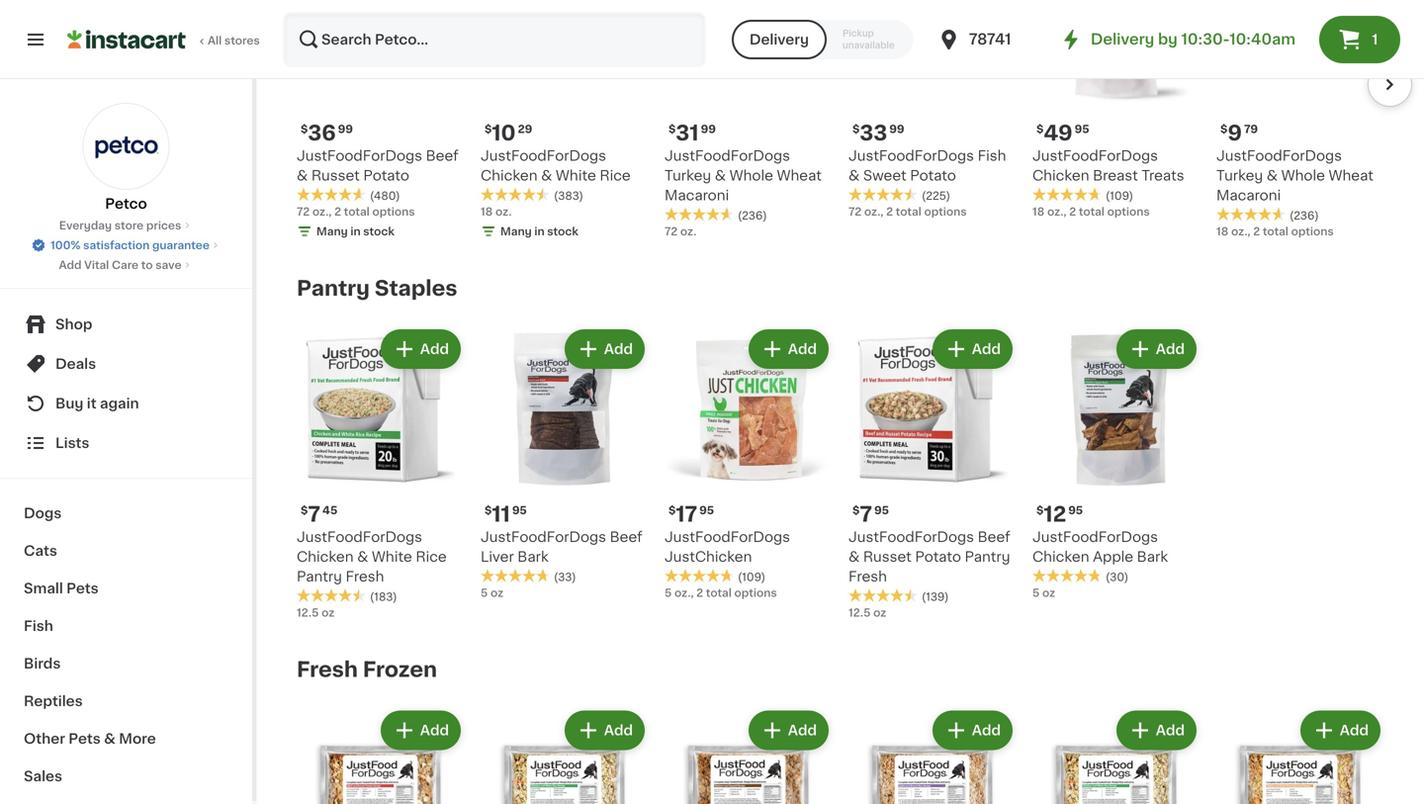 Task type: describe. For each thing, give the bounding box(es) containing it.
it
[[87, 397, 97, 411]]

bark for 11
[[518, 550, 549, 564]]

fish link
[[12, 608, 240, 645]]

justfoodfordogs turkey & whole wheat macaroni for 9
[[1217, 149, 1374, 202]]

reptiles link
[[12, 683, 240, 720]]

birds link
[[12, 645, 240, 683]]

options for 36
[[373, 206, 415, 217]]

liver
[[481, 550, 514, 564]]

12.5 for justfoodfordogs chicken & white rice pantry fresh
[[297, 607, 319, 618]]

pantry staples
[[297, 278, 458, 299]]

11
[[492, 504, 510, 525]]

many for 36
[[317, 226, 348, 237]]

78741 button
[[938, 12, 1057, 67]]

small pets
[[24, 582, 99, 596]]

chicken for 7
[[297, 550, 354, 564]]

justfoodfordogs fish & sweet potato
[[849, 149, 1007, 183]]

(383)
[[554, 190, 584, 201]]

(480)
[[370, 190, 400, 201]]

whole for 31
[[730, 169, 774, 183]]

potato for 33
[[911, 169, 957, 183]]

wheat for 31
[[777, 169, 822, 183]]

total for 36
[[344, 206, 370, 217]]

33
[[860, 123, 888, 143]]

oz., for 49
[[1048, 206, 1067, 217]]

$ 33 99
[[853, 123, 905, 143]]

$ for $ 7 45
[[301, 505, 308, 516]]

beef for 7
[[978, 530, 1011, 544]]

justfoodfordogs for $ 33 99
[[849, 149, 975, 163]]

5 oz for 12
[[1033, 588, 1056, 599]]

staples
[[375, 278, 458, 299]]

$ for $ 49 95
[[1037, 124, 1044, 135]]

stock for 36
[[363, 226, 395, 237]]

fish inside justfoodfordogs fish & sweet potato
[[978, 149, 1007, 163]]

russet for 36
[[312, 169, 360, 183]]

18 for 9
[[1217, 226, 1229, 237]]

79
[[1245, 124, 1259, 135]]

100% satisfaction guarantee button
[[31, 234, 222, 253]]

wheat for 9
[[1329, 169, 1374, 183]]

$ 7 95
[[853, 504, 890, 525]]

5 oz., 2 total options
[[665, 588, 778, 599]]

oz for $ 7 45
[[322, 607, 335, 618]]

justfoodfordogs chicken & white rice pantry fresh
[[297, 530, 447, 584]]

justfoodfordogs for $ 7 95
[[849, 530, 975, 544]]

shop link
[[12, 305, 240, 344]]

2 for 36
[[335, 206, 341, 217]]

chicken for 49
[[1033, 169, 1090, 183]]

oz., for 36
[[313, 206, 332, 217]]

sweet
[[864, 169, 907, 183]]

12.5 for justfoodfordogs beef & russet potato pantry fresh
[[849, 607, 871, 618]]

justfoodfordogs beef liver bark
[[481, 530, 643, 564]]

birds
[[24, 657, 61, 671]]

in for 10
[[535, 226, 545, 237]]

breast
[[1094, 169, 1139, 183]]

other pets & more link
[[12, 720, 240, 758]]

72 for 31
[[665, 226, 678, 237]]

petco
[[105, 197, 147, 211]]

dogs
[[24, 507, 62, 521]]

stock for 10
[[547, 226, 579, 237]]

& for $ 7 95
[[849, 550, 860, 564]]

petco link
[[83, 103, 170, 214]]

100%
[[51, 240, 81, 251]]

95 for 17
[[700, 505, 715, 516]]

95 for 49
[[1075, 124, 1090, 135]]

many for 10
[[501, 226, 532, 237]]

instacart logo image
[[67, 28, 186, 51]]

frozen
[[363, 659, 437, 680]]

pets for other
[[69, 732, 101, 746]]

beef for 36
[[426, 149, 459, 163]]

sales link
[[12, 758, 240, 796]]

(236) for 31
[[738, 210, 768, 221]]

lists link
[[12, 424, 240, 463]]

rice for 10
[[600, 169, 631, 183]]

$ 11 95
[[485, 504, 527, 525]]

guarantee
[[152, 240, 210, 251]]

whole for 9
[[1282, 169, 1326, 183]]

apple
[[1094, 550, 1134, 564]]

add vital care to save link
[[59, 257, 193, 273]]

72 oz., 2 total options for 33
[[849, 206, 967, 217]]

& for $ 31 99
[[715, 169, 726, 183]]

dogs link
[[12, 495, 240, 532]]

product group containing 12
[[1033, 325, 1201, 601]]

small pets link
[[12, 570, 240, 608]]

justfoodfordogs for $ 31 99
[[665, 149, 791, 163]]

justchicken
[[665, 550, 752, 564]]

(109) for 49
[[1106, 190, 1134, 201]]

cats
[[24, 544, 57, 558]]

more
[[119, 732, 156, 746]]

stores
[[225, 35, 260, 46]]

(109) for 17
[[738, 572, 766, 583]]

justfoodfordogs chicken apple bark
[[1033, 530, 1169, 564]]

white for 7
[[372, 550, 412, 564]]

other
[[24, 732, 65, 746]]

buy it again link
[[12, 384, 240, 424]]

36
[[308, 123, 336, 143]]

(139)
[[922, 592, 949, 603]]

100% satisfaction guarantee
[[51, 240, 210, 251]]

delivery button
[[732, 20, 827, 59]]

18 oz., 2 total options for 49
[[1033, 206, 1151, 217]]

10
[[492, 123, 516, 143]]

18 for 49
[[1033, 206, 1045, 217]]

45
[[323, 505, 338, 516]]

care
[[112, 260, 139, 271]]

7 for justfoodfordogs beef & russet potato pantry fresh
[[860, 504, 873, 525]]

(33)
[[554, 572, 576, 583]]

oz., for 17
[[675, 588, 694, 599]]

options for 33
[[925, 206, 967, 217]]

7 for justfoodfordogs chicken & white rice pantry fresh
[[308, 504, 321, 525]]

total for 49
[[1079, 206, 1105, 217]]

$ 7 45
[[301, 504, 338, 525]]

service type group
[[732, 20, 914, 59]]

1
[[1373, 33, 1379, 47]]

save
[[156, 260, 182, 271]]

$ 12 95
[[1037, 504, 1084, 525]]

prices
[[146, 220, 181, 231]]

all
[[208, 35, 222, 46]]

lists
[[55, 436, 90, 450]]

add vital care to save
[[59, 260, 182, 271]]

in for 36
[[351, 226, 361, 237]]

justfoodfordogs justchicken
[[665, 530, 791, 564]]

29
[[518, 124, 533, 135]]

potato for 7
[[916, 550, 962, 564]]

(30)
[[1106, 572, 1129, 583]]

by
[[1159, 32, 1178, 47]]

everyday
[[59, 220, 112, 231]]

fresh for russet
[[849, 570, 888, 584]]

72 for 33
[[849, 206, 862, 217]]

$ 49 95
[[1037, 123, 1090, 143]]

$ for $ 9 79
[[1221, 124, 1228, 135]]

justfoodfordogs for $ 49 95
[[1033, 149, 1159, 163]]

9
[[1228, 123, 1243, 143]]

$ 10 29
[[485, 123, 533, 143]]

buy
[[55, 397, 83, 411]]

justfoodfordogs for $ 10 29
[[481, 149, 607, 163]]

$ 9 79
[[1221, 123, 1259, 143]]



Task type: vqa. For each thing, say whether or not it's contained in the screenshot.
530
no



Task type: locate. For each thing, give the bounding box(es) containing it.
russet inside justfoodfordogs beef & russet potato
[[312, 169, 360, 183]]

chicken for 10
[[481, 169, 538, 183]]

1 12.5 oz from the left
[[297, 607, 335, 618]]

1 horizontal spatial 7
[[860, 504, 873, 525]]

justfoodfordogs down 79
[[1217, 149, 1343, 163]]

2 horizontal spatial 72
[[849, 206, 862, 217]]

turkey for 31
[[665, 169, 712, 183]]

0 vertical spatial (109)
[[1106, 190, 1134, 201]]

1 horizontal spatial bark
[[1138, 550, 1169, 564]]

1 justfoodfordogs turkey & whole wheat macaroni from the left
[[665, 149, 822, 202]]

31
[[676, 123, 699, 143]]

turkey
[[665, 169, 712, 183], [1217, 169, 1264, 183]]

total inside product group
[[706, 588, 732, 599]]

oz for $ 11 95
[[491, 588, 504, 599]]

product group
[[297, 325, 465, 621], [481, 325, 649, 601], [665, 325, 833, 601], [849, 325, 1017, 621], [1033, 325, 1201, 601], [297, 707, 465, 805], [481, 707, 649, 805], [665, 707, 833, 805], [849, 707, 1017, 805], [1033, 707, 1201, 805], [1217, 707, 1385, 805]]

0 horizontal spatial 72 oz., 2 total options
[[297, 206, 415, 217]]

72
[[297, 206, 310, 217], [849, 206, 862, 217], [665, 226, 678, 237]]

many in stock down (383)
[[501, 226, 579, 237]]

1 horizontal spatial whole
[[1282, 169, 1326, 183]]

0 horizontal spatial stock
[[363, 226, 395, 237]]

small
[[24, 582, 63, 596]]

2 stock from the left
[[547, 226, 579, 237]]

2 horizontal spatial 5
[[1033, 588, 1040, 599]]

bark for 12
[[1138, 550, 1169, 564]]

1 horizontal spatial 99
[[701, 124, 716, 135]]

treats
[[1142, 169, 1185, 183]]

0 horizontal spatial bark
[[518, 550, 549, 564]]

& for $ 9 79
[[1267, 169, 1279, 183]]

(183)
[[370, 592, 397, 603]]

2 justfoodfordogs turkey & whole wheat macaroni from the left
[[1217, 149, 1374, 202]]

justfoodfordogs inside justfoodfordogs beef liver bark
[[481, 530, 607, 544]]

2 99 from the left
[[701, 124, 716, 135]]

$ for $ 33 99
[[853, 124, 860, 135]]

oz down justfoodfordogs beef & russet potato pantry fresh
[[874, 607, 887, 618]]

oz., down the justfoodfordogs chicken breast treats
[[1048, 206, 1067, 217]]

1 vertical spatial russet
[[864, 550, 912, 564]]

2 72 oz., 2 total options from the left
[[849, 206, 967, 217]]

1 turkey from the left
[[665, 169, 712, 183]]

turkey down '31'
[[665, 169, 712, 183]]

russet down $ 7 95
[[864, 550, 912, 564]]

fresh up (183)
[[346, 570, 384, 584]]

item carousel region containing 7
[[269, 318, 1385, 634]]

item carousel region
[[269, 0, 1413, 253], [269, 318, 1385, 634]]

2 horizontal spatial beef
[[978, 530, 1011, 544]]

0 horizontal spatial russet
[[312, 169, 360, 183]]

$ inside $ 10 29
[[485, 124, 492, 135]]

potato up (139)
[[916, 550, 962, 564]]

other pets & more
[[24, 732, 156, 746]]

12.5 up fresh frozen
[[297, 607, 319, 618]]

bark
[[518, 550, 549, 564], [1138, 550, 1169, 564]]

$
[[301, 124, 308, 135], [485, 124, 492, 135], [669, 124, 676, 135], [853, 124, 860, 135], [1037, 124, 1044, 135], [1221, 124, 1228, 135], [301, 505, 308, 516], [485, 505, 492, 516], [669, 505, 676, 516], [853, 505, 860, 516], [1037, 505, 1044, 516]]

5 down liver
[[481, 588, 488, 599]]

chicken down $ 7 45 on the bottom left of page
[[297, 550, 354, 564]]

12
[[1044, 504, 1067, 525]]

2 12.5 oz from the left
[[849, 607, 887, 618]]

delivery
[[1091, 32, 1155, 47], [750, 33, 809, 47]]

fresh inside justfoodfordogs chicken & white rice pantry fresh
[[346, 570, 384, 584]]

white inside justfoodfordogs chicken & white rice
[[556, 169, 597, 183]]

1 horizontal spatial many in stock
[[501, 226, 579, 237]]

$ for $ 12 95
[[1037, 505, 1044, 516]]

& for $ 33 99
[[849, 169, 860, 183]]

macaroni for 9
[[1217, 188, 1282, 202]]

95 for 7
[[875, 505, 890, 516]]

many up pantry staples
[[317, 226, 348, 237]]

0 horizontal spatial delivery
[[750, 33, 809, 47]]

justfoodfordogs down $ 31 99
[[665, 149, 791, 163]]

72 for 36
[[297, 206, 310, 217]]

item carousel region containing 36
[[269, 0, 1413, 253]]

0 vertical spatial russet
[[312, 169, 360, 183]]

beef inside justfoodfordogs beef & russet potato
[[426, 149, 459, 163]]

oz down justfoodfordogs chicken apple bark
[[1043, 588, 1056, 599]]

1 bark from the left
[[518, 550, 549, 564]]

95 inside '$ 17 95'
[[700, 505, 715, 516]]

options for 49
[[1108, 206, 1151, 217]]

justfoodfordogs chicken breast treats
[[1033, 149, 1185, 183]]

0 horizontal spatial white
[[372, 550, 412, 564]]

18 for 10
[[481, 206, 493, 217]]

pets for small
[[66, 582, 99, 596]]

1 vertical spatial pantry
[[965, 550, 1011, 564]]

2 for 17
[[697, 588, 704, 599]]

justfoodfordogs inside justfoodfordogs fish & sweet potato
[[849, 149, 975, 163]]

justfoodfordogs down $ 36 99
[[297, 149, 423, 163]]

1 horizontal spatial 72
[[665, 226, 678, 237]]

beef for 11
[[610, 530, 643, 544]]

$ inside $ 11 95
[[485, 505, 492, 516]]

2 whole from the left
[[1282, 169, 1326, 183]]

0 horizontal spatial 18 oz., 2 total options
[[1033, 206, 1151, 217]]

1 vertical spatial item carousel region
[[269, 318, 1385, 634]]

justfoodfordogs inside justfoodfordogs chicken apple bark
[[1033, 530, 1159, 544]]

justfoodfordogs for $ 7 45
[[297, 530, 423, 544]]

oz down liver
[[491, 588, 504, 599]]

2 many in stock from the left
[[501, 226, 579, 237]]

macaroni up 72 oz. at the left top of page
[[665, 188, 730, 202]]

options
[[373, 206, 415, 217], [925, 206, 967, 217], [1108, 206, 1151, 217], [1292, 226, 1335, 237], [735, 588, 778, 599]]

& inside justfoodfordogs beef & russet potato
[[297, 169, 308, 183]]

options for 9
[[1292, 226, 1335, 237]]

total for 17
[[706, 588, 732, 599]]

0 horizontal spatial 12.5 oz
[[297, 607, 335, 618]]

again
[[100, 397, 139, 411]]

1 horizontal spatial white
[[556, 169, 597, 183]]

chicken down $ 12 95
[[1033, 550, 1090, 564]]

beef inside justfoodfordogs beef & russet potato pantry fresh
[[978, 530, 1011, 544]]

oz., down $ 9 79
[[1232, 226, 1251, 237]]

1 horizontal spatial (236)
[[1290, 210, 1320, 221]]

2 many from the left
[[501, 226, 532, 237]]

$ inside $ 9 79
[[1221, 124, 1228, 135]]

(236) for 9
[[1290, 210, 1320, 221]]

justfoodfordogs up breast
[[1033, 149, 1159, 163]]

72 oz.
[[665, 226, 697, 237]]

$ inside '$ 17 95'
[[669, 505, 676, 516]]

$ inside '$ 33 99'
[[853, 124, 860, 135]]

potato up (225) at the top
[[911, 169, 957, 183]]

justfoodfordogs turkey & whole wheat macaroni for 31
[[665, 149, 822, 202]]

0 horizontal spatial beef
[[426, 149, 459, 163]]

2 5 from the left
[[665, 588, 672, 599]]

$ inside $ 7 95
[[853, 505, 860, 516]]

0 vertical spatial rice
[[600, 169, 631, 183]]

total
[[344, 206, 370, 217], [896, 206, 922, 217], [1079, 206, 1105, 217], [1264, 226, 1289, 237], [706, 588, 732, 599]]

justfoodfordogs inside justfoodfordogs chicken & white rice pantry fresh
[[297, 530, 423, 544]]

turkey down $ 9 79
[[1217, 169, 1264, 183]]

99 inside '$ 33 99'
[[890, 124, 905, 135]]

1 horizontal spatial fish
[[978, 149, 1007, 163]]

oz for $ 7 95
[[874, 607, 887, 618]]

buy it again
[[55, 397, 139, 411]]

5
[[481, 588, 488, 599], [665, 588, 672, 599], [1033, 588, 1040, 599]]

delivery by 10:30-10:40am link
[[1060, 28, 1296, 51]]

justfoodfordogs up apple
[[1033, 530, 1159, 544]]

12.5 oz up fresh frozen
[[297, 607, 335, 618]]

2 horizontal spatial 18
[[1217, 226, 1229, 237]]

russet down $ 36 99
[[312, 169, 360, 183]]

justfoodfordogs turkey & whole wheat macaroni down 79
[[1217, 149, 1374, 202]]

chicken for 12
[[1033, 550, 1090, 564]]

72 oz., 2 total options for 36
[[297, 206, 415, 217]]

1 7 from the left
[[308, 504, 321, 525]]

1 vertical spatial rice
[[416, 550, 447, 564]]

cats link
[[12, 532, 240, 570]]

3 99 from the left
[[890, 124, 905, 135]]

fresh
[[346, 570, 384, 584], [849, 570, 888, 584], [297, 659, 358, 680]]

0 horizontal spatial 5 oz
[[481, 588, 504, 599]]

2 vertical spatial pantry
[[297, 570, 342, 584]]

justfoodfordogs for $ 12 95
[[1033, 530, 1159, 544]]

5 oz for 11
[[481, 588, 504, 599]]

1 horizontal spatial 12.5
[[849, 607, 871, 618]]

99 for 33
[[890, 124, 905, 135]]

(109) up '5 oz., 2 total options'
[[738, 572, 766, 583]]

95 right 17
[[700, 505, 715, 516]]

99 right 33
[[890, 124, 905, 135]]

many in stock down the (480)
[[317, 226, 395, 237]]

10:30-
[[1182, 32, 1230, 47]]

$ for $ 36 99
[[301, 124, 308, 135]]

& inside justfoodfordogs fish & sweet potato
[[849, 169, 860, 183]]

& for $ 10 29
[[541, 169, 553, 183]]

95 up justfoodfordogs beef & russet potato pantry fresh
[[875, 505, 890, 516]]

pantry inside justfoodfordogs chicken & white rice pantry fresh
[[297, 570, 342, 584]]

2 in from the left
[[535, 226, 545, 237]]

oz. down '31'
[[681, 226, 697, 237]]

99 inside $ 36 99
[[338, 124, 353, 135]]

oz., down 'justchicken'
[[675, 588, 694, 599]]

1 vertical spatial white
[[372, 550, 412, 564]]

7
[[308, 504, 321, 525], [860, 504, 873, 525]]

2 horizontal spatial 99
[[890, 124, 905, 135]]

chicken down $ 49 95
[[1033, 169, 1090, 183]]

1 12.5 from the left
[[297, 607, 319, 618]]

justfoodfordogs inside justfoodfordogs chicken & white rice
[[481, 149, 607, 163]]

oz. down justfoodfordogs chicken & white rice
[[496, 206, 512, 217]]

0 horizontal spatial 5
[[481, 588, 488, 599]]

1 horizontal spatial macaroni
[[1217, 188, 1282, 202]]

all stores
[[208, 35, 260, 46]]

stock down (383)
[[547, 226, 579, 237]]

99 for 31
[[701, 124, 716, 135]]

fish inside fish link
[[24, 619, 53, 633]]

Search field
[[285, 14, 704, 65]]

options for 17
[[735, 588, 778, 599]]

5 down 'justchicken'
[[665, 588, 672, 599]]

oz. for 31
[[681, 226, 697, 237]]

1 in from the left
[[351, 226, 361, 237]]

bark inside justfoodfordogs beef liver bark
[[518, 550, 549, 564]]

1 vertical spatial fish
[[24, 619, 53, 633]]

1 horizontal spatial stock
[[547, 226, 579, 237]]

delivery by 10:30-10:40am
[[1091, 32, 1296, 47]]

white for 10
[[556, 169, 597, 183]]

chicken inside justfoodfordogs chicken & white rice
[[481, 169, 538, 183]]

$ for $ 7 95
[[853, 505, 860, 516]]

$ inside $ 49 95
[[1037, 124, 1044, 135]]

0 horizontal spatial rice
[[416, 550, 447, 564]]

1 vertical spatial (109)
[[738, 572, 766, 583]]

justfoodfordogs beef & russet potato pantry fresh
[[849, 530, 1011, 584]]

macaroni down $ 9 79
[[1217, 188, 1282, 202]]

reptiles
[[24, 695, 83, 709]]

1 button
[[1320, 16, 1401, 63]]

1 item carousel region from the top
[[269, 0, 1413, 253]]

pets right small
[[66, 582, 99, 596]]

$ inside $ 12 95
[[1037, 505, 1044, 516]]

99 for 36
[[338, 124, 353, 135]]

$ for $ 10 29
[[485, 124, 492, 135]]

turkey for 9
[[1217, 169, 1264, 183]]

in
[[351, 226, 361, 237], [535, 226, 545, 237]]

5 oz
[[481, 588, 504, 599], [1033, 588, 1056, 599]]

0 vertical spatial pantry
[[297, 278, 370, 299]]

in up pantry staples
[[351, 226, 361, 237]]

1 horizontal spatial 18 oz., 2 total options
[[1217, 226, 1335, 237]]

0 horizontal spatial oz.
[[496, 206, 512, 217]]

bark inside justfoodfordogs chicken apple bark
[[1138, 550, 1169, 564]]

justfoodfordogs up 'justchicken'
[[665, 530, 791, 544]]

2 12.5 from the left
[[849, 607, 871, 618]]

0 horizontal spatial (236)
[[738, 210, 768, 221]]

18 oz.
[[481, 206, 512, 217]]

72 oz., 2 total options
[[297, 206, 415, 217], [849, 206, 967, 217]]

None search field
[[283, 12, 706, 67]]

chicken up 18 oz.
[[481, 169, 538, 183]]

bark right liver
[[518, 550, 549, 564]]

0 vertical spatial oz.
[[496, 206, 512, 217]]

95 inside $ 49 95
[[1075, 124, 1090, 135]]

0 horizontal spatial (109)
[[738, 572, 766, 583]]

2 5 oz from the left
[[1033, 588, 1056, 599]]

white up (383)
[[556, 169, 597, 183]]

justfoodfordogs inside justfoodfordogs beef & russet potato pantry fresh
[[849, 530, 975, 544]]

2 7 from the left
[[860, 504, 873, 525]]

0 horizontal spatial fish
[[24, 619, 53, 633]]

0 vertical spatial item carousel region
[[269, 0, 1413, 253]]

justfoodfordogs for $ 9 79
[[1217, 149, 1343, 163]]

(109)
[[1106, 190, 1134, 201], [738, 572, 766, 583]]

fresh down $ 7 95
[[849, 570, 888, 584]]

1 horizontal spatial justfoodfordogs turkey & whole wheat macaroni
[[1217, 149, 1374, 202]]

potato up the (480)
[[364, 169, 410, 183]]

0 horizontal spatial 99
[[338, 124, 353, 135]]

0 horizontal spatial whole
[[730, 169, 774, 183]]

17
[[676, 504, 698, 525]]

5 for 11
[[481, 588, 488, 599]]

95 inside $ 12 95
[[1069, 505, 1084, 516]]

& for $ 7 45
[[357, 550, 368, 564]]

many in stock
[[317, 226, 395, 237], [501, 226, 579, 237]]

2 inside product group
[[697, 588, 704, 599]]

$ for $ 11 95
[[485, 505, 492, 516]]

2 bark from the left
[[1138, 550, 1169, 564]]

justfoodfordogs inside justfoodfordogs beef & russet potato
[[297, 149, 423, 163]]

1 horizontal spatial 5 oz
[[1033, 588, 1056, 599]]

2 for 9
[[1254, 226, 1261, 237]]

chicken inside justfoodfordogs chicken apple bark
[[1033, 550, 1090, 564]]

in down justfoodfordogs chicken & white rice
[[535, 226, 545, 237]]

0 horizontal spatial macaroni
[[665, 188, 730, 202]]

0 vertical spatial fish
[[978, 149, 1007, 163]]

russet
[[312, 169, 360, 183], [864, 550, 912, 564]]

7 up justfoodfordogs beef & russet potato pantry fresh
[[860, 504, 873, 525]]

petco logo image
[[83, 103, 170, 190]]

1 horizontal spatial oz.
[[681, 226, 697, 237]]

72 oz., 2 total options down the (480)
[[297, 206, 415, 217]]

95 for 11
[[512, 505, 527, 516]]

justfoodfordogs turkey & whole wheat macaroni down $ 31 99
[[665, 149, 822, 202]]

3 5 from the left
[[1033, 588, 1040, 599]]

1 vertical spatial 18 oz., 2 total options
[[1217, 226, 1335, 237]]

95 inside $ 7 95
[[875, 505, 890, 516]]

0 vertical spatial white
[[556, 169, 597, 183]]

everyday store prices
[[59, 220, 181, 231]]

macaroni
[[665, 188, 730, 202], [1217, 188, 1282, 202]]

stock
[[363, 226, 395, 237], [547, 226, 579, 237]]

99 inside $ 31 99
[[701, 124, 716, 135]]

2 for 49
[[1070, 206, 1077, 217]]

macaroni for 31
[[665, 188, 730, 202]]

justfoodfordogs down 29
[[481, 149, 607, 163]]

beef
[[426, 149, 459, 163], [610, 530, 643, 544], [978, 530, 1011, 544]]

0 horizontal spatial 72
[[297, 206, 310, 217]]

1 horizontal spatial wheat
[[1329, 169, 1374, 183]]

12.5 oz for justfoodfordogs chicken & white rice pantry fresh
[[297, 607, 335, 618]]

add button
[[383, 331, 459, 367], [567, 331, 643, 367], [751, 331, 827, 367], [935, 331, 1011, 367], [1119, 331, 1195, 367], [383, 713, 459, 748], [567, 713, 643, 748], [751, 713, 827, 748], [935, 713, 1011, 748], [1119, 713, 1195, 748], [1303, 713, 1379, 748]]

1 horizontal spatial 18
[[1033, 206, 1045, 217]]

99 right 36
[[338, 124, 353, 135]]

1 horizontal spatial turkey
[[1217, 169, 1264, 183]]

1 wheat from the left
[[777, 169, 822, 183]]

1 72 oz., 2 total options from the left
[[297, 206, 415, 217]]

7 left 45
[[308, 504, 321, 525]]

delivery inside button
[[750, 33, 809, 47]]

2 macaroni from the left
[[1217, 188, 1282, 202]]

72 oz., 2 total options down (225) at the top
[[849, 206, 967, 217]]

store
[[115, 220, 144, 231]]

2 turkey from the left
[[1217, 169, 1264, 183]]

1 99 from the left
[[338, 124, 353, 135]]

1 horizontal spatial russet
[[864, 550, 912, 564]]

justfoodfordogs down 45
[[297, 530, 423, 544]]

rice inside justfoodfordogs chicken & white rice
[[600, 169, 631, 183]]

1 5 from the left
[[481, 588, 488, 599]]

chicken inside justfoodfordogs chicken & white rice pantry fresh
[[297, 550, 354, 564]]

potato inside justfoodfordogs beef & russet potato
[[364, 169, 410, 183]]

$ inside $ 36 99
[[301, 124, 308, 135]]

pantry inside justfoodfordogs beef & russet potato pantry fresh
[[965, 550, 1011, 564]]

(109) down breast
[[1106, 190, 1134, 201]]

oz., down sweet
[[865, 206, 884, 217]]

1 horizontal spatial beef
[[610, 530, 643, 544]]

oz up fresh frozen
[[322, 607, 335, 618]]

1 whole from the left
[[730, 169, 774, 183]]

0 horizontal spatial many in stock
[[317, 226, 395, 237]]

& inside justfoodfordogs chicken & white rice
[[541, 169, 553, 183]]

1 many from the left
[[317, 226, 348, 237]]

oz.
[[496, 206, 512, 217], [681, 226, 697, 237]]

12.5 oz down justfoodfordogs beef & russet potato pantry fresh
[[849, 607, 887, 618]]

& for $ 36 99
[[297, 169, 308, 183]]

2 wheat from the left
[[1329, 169, 1374, 183]]

1 5 oz from the left
[[481, 588, 504, 599]]

0 horizontal spatial in
[[351, 226, 361, 237]]

add
[[59, 260, 82, 271], [420, 342, 449, 356], [604, 342, 633, 356], [788, 342, 817, 356], [973, 342, 1001, 356], [1157, 342, 1186, 356], [420, 724, 449, 738], [604, 724, 633, 738], [788, 724, 817, 738], [973, 724, 1001, 738], [1157, 724, 1186, 738], [1341, 724, 1370, 738]]

1 (236) from the left
[[738, 210, 768, 221]]

oz., down justfoodfordogs beef & russet potato
[[313, 206, 332, 217]]

rice for 7
[[416, 550, 447, 564]]

5 oz down liver
[[481, 588, 504, 599]]

$ 31 99
[[669, 123, 716, 143]]

russet inside justfoodfordogs beef & russet potato pantry fresh
[[864, 550, 912, 564]]

pets right other
[[69, 732, 101, 746]]

(236)
[[738, 210, 768, 221], [1290, 210, 1320, 221]]

95 right 49
[[1075, 124, 1090, 135]]

0 vertical spatial 18 oz., 2 total options
[[1033, 206, 1151, 217]]

fresh left frozen
[[297, 659, 358, 680]]

potato inside justfoodfordogs beef & russet potato pantry fresh
[[916, 550, 962, 564]]

beef inside justfoodfordogs beef liver bark
[[610, 530, 643, 544]]

1 macaroni from the left
[[665, 188, 730, 202]]

pantry for justfoodfordogs chicken & white rice pantry fresh
[[297, 570, 342, 584]]

all stores link
[[67, 12, 261, 67]]

18 oz., 2 total options for 9
[[1217, 226, 1335, 237]]

0 horizontal spatial wheat
[[777, 169, 822, 183]]

product group containing 17
[[665, 325, 833, 601]]

$ 17 95
[[669, 504, 715, 525]]

0 horizontal spatial 18
[[481, 206, 493, 217]]

2 item carousel region from the top
[[269, 318, 1385, 634]]

rice inside justfoodfordogs chicken & white rice pantry fresh
[[416, 550, 447, 564]]

many in stock for 36
[[317, 226, 395, 237]]

78741
[[969, 32, 1012, 47]]

0 horizontal spatial 7
[[308, 504, 321, 525]]

95 right 11
[[512, 505, 527, 516]]

5 down justfoodfordogs chicken apple bark
[[1033, 588, 1040, 599]]

pantry for justfoodfordogs beef & russet potato pantry fresh
[[965, 550, 1011, 564]]

oz for $ 12 95
[[1043, 588, 1056, 599]]

satisfaction
[[83, 240, 150, 251]]

1 horizontal spatial 5
[[665, 588, 672, 599]]

white inside justfoodfordogs chicken & white rice pantry fresh
[[372, 550, 412, 564]]

1 vertical spatial oz.
[[681, 226, 697, 237]]

0 vertical spatial pets
[[66, 582, 99, 596]]

delivery for delivery
[[750, 33, 809, 47]]

fish
[[978, 149, 1007, 163], [24, 619, 53, 633]]

justfoodfordogs inside the justfoodfordogs chicken breast treats
[[1033, 149, 1159, 163]]

95 for 12
[[1069, 505, 1084, 516]]

$ for $ 17 95
[[669, 505, 676, 516]]

& inside justfoodfordogs beef & russet potato pantry fresh
[[849, 550, 860, 564]]

bark right apple
[[1138, 550, 1169, 564]]

justfoodfordogs down $ 7 95
[[849, 530, 975, 544]]

99
[[338, 124, 353, 135], [701, 124, 716, 135], [890, 124, 905, 135]]

deals link
[[12, 344, 240, 384]]

0 horizontal spatial justfoodfordogs turkey & whole wheat macaroni
[[665, 149, 822, 202]]

justfoodfordogs up sweet
[[849, 149, 975, 163]]

justfoodfordogs chicken & white rice
[[481, 149, 631, 183]]

1 vertical spatial pets
[[69, 732, 101, 746]]

$ inside $ 7 45
[[301, 505, 308, 516]]

whole
[[730, 169, 774, 183], [1282, 169, 1326, 183]]

95 right the 12
[[1069, 505, 1084, 516]]

chicken inside the justfoodfordogs chicken breast treats
[[1033, 169, 1090, 183]]

1 horizontal spatial delivery
[[1091, 32, 1155, 47]]

99 right '31'
[[701, 124, 716, 135]]

justfoodfordogs for $ 17 95
[[665, 530, 791, 544]]

1 many in stock from the left
[[317, 226, 395, 237]]

12.5 down justfoodfordogs beef & russet potato pantry fresh
[[849, 607, 871, 618]]

$ for $ 31 99
[[669, 124, 676, 135]]

potato for 36
[[364, 169, 410, 183]]

pets
[[66, 582, 99, 596], [69, 732, 101, 746]]

1 stock from the left
[[363, 226, 395, 237]]

5 for 12
[[1033, 588, 1040, 599]]

1 horizontal spatial rice
[[600, 169, 631, 183]]

1 horizontal spatial in
[[535, 226, 545, 237]]

2 (236) from the left
[[1290, 210, 1320, 221]]

everyday store prices link
[[59, 218, 193, 234]]

white up (183)
[[372, 550, 412, 564]]

0 horizontal spatial many
[[317, 226, 348, 237]]

5 oz down justfoodfordogs chicken apple bark
[[1033, 588, 1056, 599]]

total for 9
[[1264, 226, 1289, 237]]

potato inside justfoodfordogs fish & sweet potato
[[911, 169, 957, 183]]

0 horizontal spatial turkey
[[665, 169, 712, 183]]

95 inside $ 11 95
[[512, 505, 527, 516]]

justfoodfordogs down $ 11 95
[[481, 530, 607, 544]]

stock down the (480)
[[363, 226, 395, 237]]

product group containing 11
[[481, 325, 649, 601]]

10:40am
[[1230, 32, 1296, 47]]

oz. for 10
[[496, 206, 512, 217]]

95
[[1075, 124, 1090, 135], [512, 505, 527, 516], [700, 505, 715, 516], [875, 505, 890, 516], [1069, 505, 1084, 516]]

1 horizontal spatial 12.5 oz
[[849, 607, 887, 618]]

fresh inside justfoodfordogs beef & russet potato pantry fresh
[[849, 570, 888, 584]]

& inside justfoodfordogs chicken & white rice pantry fresh
[[357, 550, 368, 564]]

1 horizontal spatial many
[[501, 226, 532, 237]]

oz., for 9
[[1232, 226, 1251, 237]]

49
[[1044, 123, 1073, 143]]

shop
[[55, 318, 92, 332]]

1 horizontal spatial 72 oz., 2 total options
[[849, 206, 967, 217]]

1 horizontal spatial (109)
[[1106, 190, 1134, 201]]

sales
[[24, 770, 62, 784]]

0 horizontal spatial 12.5
[[297, 607, 319, 618]]

many down 18 oz.
[[501, 226, 532, 237]]

$ inside $ 31 99
[[669, 124, 676, 135]]

(225)
[[922, 190, 951, 201]]

pantry
[[297, 278, 370, 299], [965, 550, 1011, 564], [297, 570, 342, 584]]

justfoodfordogs beef & russet potato
[[297, 149, 459, 183]]

deals
[[55, 357, 96, 371]]



